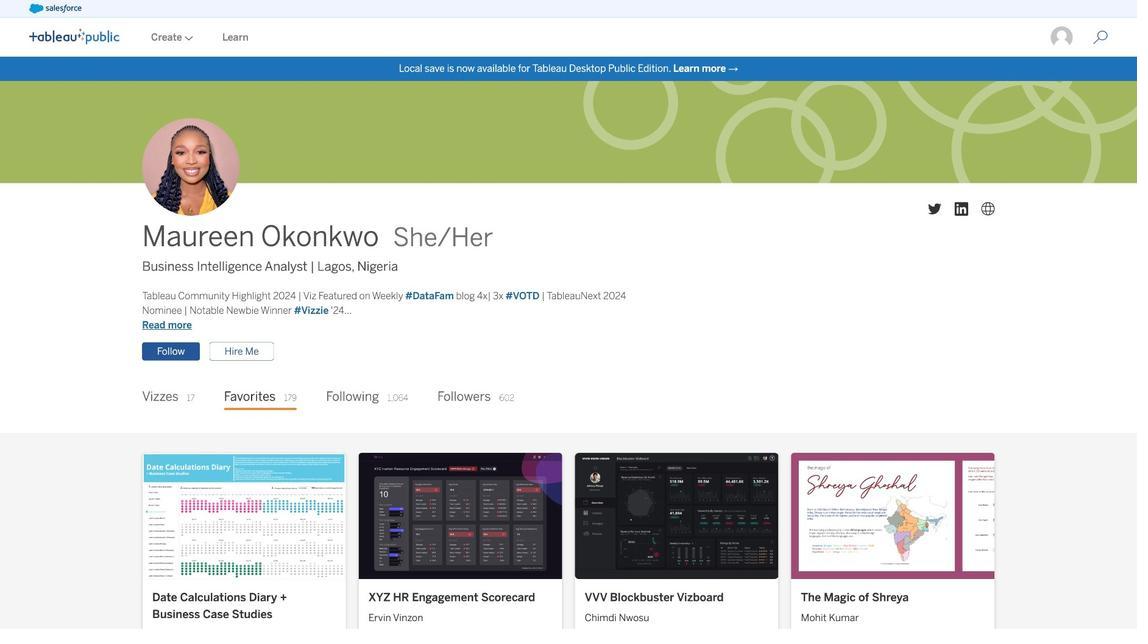 Task type: locate. For each thing, give the bounding box(es) containing it.
3 workbook thumbnail image from the left
[[575, 453, 779, 579]]

1 workbook thumbnail image from the left
[[143, 453, 346, 579]]

2 workbook thumbnail image from the left
[[359, 453, 563, 579]]

avatar image
[[142, 118, 240, 216]]

workbook thumbnail image
[[143, 453, 346, 579], [359, 453, 563, 579], [575, 453, 779, 579], [792, 453, 995, 579]]

logo image
[[29, 28, 119, 44]]

t.turtle image
[[1051, 26, 1075, 50]]



Task type: describe. For each thing, give the bounding box(es) containing it.
go to search image
[[1079, 30, 1123, 45]]

4 workbook thumbnail image from the left
[[792, 453, 995, 579]]

create image
[[182, 36, 193, 41]]

salesforce logo image
[[29, 4, 82, 13]]



Task type: vqa. For each thing, say whether or not it's contained in the screenshot.
john.smith1494 ICON
no



